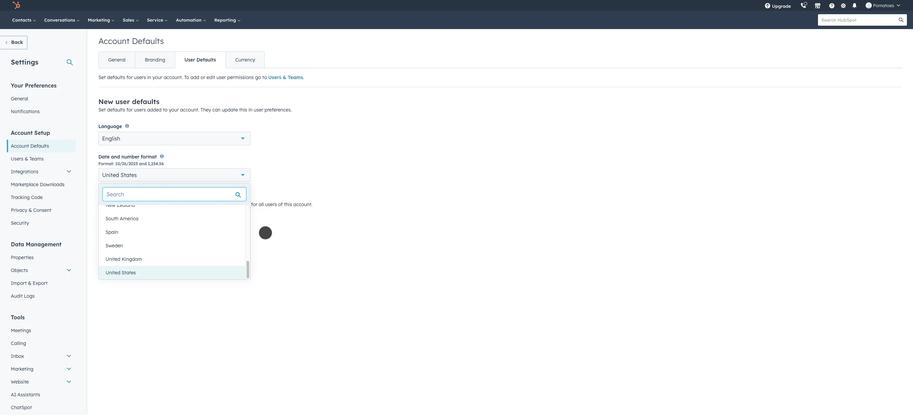 Task type: vqa. For each thing, say whether or not it's contained in the screenshot.
You
no



Task type: locate. For each thing, give the bounding box(es) containing it.
automation
[[176, 17, 203, 23]]

navigation containing general
[[98, 51, 265, 68]]

defaults inside account setup element
[[30, 143, 49, 149]]

0 horizontal spatial your
[[153, 74, 162, 81]]

0 vertical spatial general
[[108, 57, 126, 63]]

new inside button
[[106, 202, 116, 208]]

format: 10/26/2023 and 1,234.56
[[98, 161, 164, 166]]

sales
[[123, 17, 136, 23]]

1 horizontal spatial your
[[169, 107, 179, 113]]

1 horizontal spatial user
[[217, 74, 226, 81]]

0 horizontal spatial users
[[11, 156, 23, 162]]

sweden
[[106, 243, 123, 249]]

users
[[268, 74, 281, 81], [11, 156, 23, 162]]

and right date
[[111, 154, 120, 160]]

2 vertical spatial to
[[148, 202, 152, 208]]

1 horizontal spatial users
[[268, 74, 281, 81]]

2 vertical spatial users
[[265, 202, 277, 208]]

english button
[[98, 132, 251, 146]]

0 vertical spatial users & teams link
[[268, 74, 303, 81]]

&
[[283, 74, 287, 81], [25, 156, 28, 162], [29, 207, 32, 213], [28, 280, 31, 287]]

data management element
[[7, 241, 76, 303]]

and
[[111, 154, 120, 160], [139, 161, 147, 166]]

1 vertical spatial for
[[127, 107, 133, 113]]

hubspot image
[[12, 1, 20, 9]]

2 vertical spatial account
[[11, 143, 29, 149]]

united down format:
[[102, 172, 119, 179]]

2 horizontal spatial to
[[262, 74, 267, 81]]

& right privacy
[[29, 207, 32, 213]]

1 vertical spatial in
[[249, 107, 253, 113]]

for inside email this default will apply to outgoing emails from the crm email editor for all users of this account.
[[251, 202, 258, 208]]

1 vertical spatial states
[[122, 270, 136, 276]]

or
[[201, 74, 205, 81]]

0 horizontal spatial defaults
[[30, 143, 49, 149]]

america
[[120, 216, 138, 222]]

account down marketing link
[[98, 36, 130, 46]]

united inside united states button
[[106, 270, 120, 276]]

font
[[98, 218, 109, 224]]

general link
[[99, 52, 135, 68], [7, 92, 76, 105]]

marketplaces image
[[815, 3, 821, 9]]

1 horizontal spatial and
[[139, 161, 147, 166]]

menu item
[[796, 0, 798, 11]]

1 vertical spatial general link
[[7, 92, 76, 105]]

0 vertical spatial for
[[127, 74, 133, 81]]

account setup element
[[7, 129, 76, 230]]

code
[[31, 195, 43, 201]]

email this default will apply to outgoing emails from the crm email editor for all users of this account.
[[98, 192, 313, 208]]

account left setup
[[11, 130, 33, 136]]

defaults down setup
[[30, 143, 49, 149]]

set
[[98, 74, 106, 81], [98, 107, 106, 113]]

& left export
[[28, 280, 31, 287]]

account up users & teams
[[11, 143, 29, 149]]

united states down 10/26/2023
[[102, 172, 137, 179]]

all
[[259, 202, 264, 208]]

users left of
[[265, 202, 277, 208]]

0 vertical spatial to
[[262, 74, 267, 81]]

navigation
[[98, 51, 265, 68]]

for inside new user defaults set defaults for users added to your account. they can update this in user preferences.
[[127, 107, 133, 113]]

pomatoes
[[874, 3, 895, 8]]

hubspot link
[[8, 1, 25, 9]]

2 vertical spatial defaults
[[107, 107, 125, 113]]

1 horizontal spatial teams
[[288, 74, 303, 81]]

ai
[[11, 392, 16, 398]]

to right go
[[262, 74, 267, 81]]

united
[[102, 172, 119, 179], [106, 256, 120, 263], [106, 270, 120, 276]]

2 vertical spatial united
[[106, 270, 120, 276]]

2 vertical spatial defaults
[[30, 143, 49, 149]]

general inside your preferences element
[[11, 96, 28, 102]]

language
[[98, 124, 122, 130]]

users & teams link up integrations
[[7, 153, 76, 165]]

1 vertical spatial users
[[134, 107, 146, 113]]

marketing
[[88, 17, 111, 23], [11, 366, 33, 373]]

contacts
[[12, 17, 33, 23]]

to right apply
[[148, 202, 152, 208]]

list box containing new zealand
[[99, 199, 250, 280]]

marketing button
[[7, 363, 76, 376]]

to
[[262, 74, 267, 81], [163, 107, 168, 113], [148, 202, 152, 208]]

in right update
[[249, 107, 253, 113]]

united down sweden
[[106, 256, 120, 263]]

1 vertical spatial new
[[106, 202, 116, 208]]

service
[[147, 17, 165, 23]]

1 vertical spatial account.
[[180, 107, 199, 113]]

defaults right the 'user'
[[197, 57, 216, 63]]

upgrade
[[772, 3, 791, 9]]

1 vertical spatial teams
[[29, 156, 44, 162]]

marketing up website
[[11, 366, 33, 373]]

user up the 'language'
[[115, 97, 130, 106]]

0 vertical spatial united states
[[102, 172, 137, 179]]

edit
[[207, 74, 215, 81]]

user
[[217, 74, 226, 81], [115, 97, 130, 106], [254, 107, 263, 113]]

meetings
[[11, 328, 31, 334]]

0 vertical spatial general link
[[99, 52, 135, 68]]

0 vertical spatial defaults
[[107, 74, 125, 81]]

2 vertical spatial for
[[251, 202, 258, 208]]

chatspot link
[[7, 402, 76, 414]]

0 horizontal spatial users & teams link
[[7, 153, 76, 165]]

export
[[33, 280, 48, 287]]

account defaults inside account setup element
[[11, 143, 49, 149]]

teams inside account setup element
[[29, 156, 44, 162]]

marketing link
[[84, 11, 119, 29]]

integrations button
[[7, 165, 76, 178]]

ai assistants
[[11, 392, 40, 398]]

in down branding link
[[147, 74, 151, 81]]

calling icon button
[[798, 1, 810, 10]]

united down united kingdom
[[106, 270, 120, 276]]

united states
[[102, 172, 137, 179], [106, 270, 136, 276]]

1 vertical spatial account
[[11, 130, 33, 136]]

0 vertical spatial teams
[[288, 74, 303, 81]]

account defaults down sales link
[[98, 36, 164, 46]]

1 vertical spatial marketing
[[11, 366, 33, 373]]

1 vertical spatial to
[[163, 107, 168, 113]]

0 vertical spatial united
[[102, 172, 119, 179]]

users up integrations
[[11, 156, 23, 162]]

1 vertical spatial your
[[169, 107, 179, 113]]

0 vertical spatial users
[[268, 74, 281, 81]]

2 horizontal spatial user
[[254, 107, 263, 113]]

states down kingdom
[[122, 270, 136, 276]]

account defaults up users & teams
[[11, 143, 49, 149]]

0 vertical spatial this
[[239, 107, 247, 113]]

menu
[[760, 0, 905, 11]]

1 horizontal spatial in
[[249, 107, 253, 113]]

account for users & teams
[[11, 130, 33, 136]]

0 vertical spatial user
[[217, 74, 226, 81]]

.
[[303, 74, 304, 81]]

1 vertical spatial this
[[284, 202, 292, 208]]

1 horizontal spatial general link
[[99, 52, 135, 68]]

marketing left sales
[[88, 17, 111, 23]]

0 vertical spatial set
[[98, 74, 106, 81]]

tracking
[[11, 195, 30, 201]]

1 horizontal spatial to
[[163, 107, 168, 113]]

your right added
[[169, 107, 179, 113]]

united states down united kingdom
[[106, 270, 136, 276]]

defaults up branding link
[[132, 36, 164, 46]]

branding link
[[135, 52, 175, 68]]

& up integrations
[[25, 156, 28, 162]]

2 set from the top
[[98, 107, 106, 113]]

this right of
[[284, 202, 292, 208]]

tools element
[[7, 314, 76, 414]]

back
[[11, 39, 23, 45]]

0 vertical spatial account
[[98, 36, 130, 46]]

users & teams link
[[268, 74, 303, 81], [7, 153, 76, 165]]

& left .
[[283, 74, 287, 81]]

0 vertical spatial and
[[111, 154, 120, 160]]

1 set from the top
[[98, 74, 106, 81]]

2 vertical spatial account.
[[294, 202, 313, 208]]

pt
[[243, 230, 248, 237]]

1 horizontal spatial this
[[284, 202, 292, 208]]

1 horizontal spatial account defaults
[[98, 36, 164, 46]]

2 horizontal spatial defaults
[[197, 57, 216, 63]]

sales link
[[119, 11, 143, 29]]

0 vertical spatial new
[[98, 97, 113, 106]]

1 vertical spatial users
[[11, 156, 23, 162]]

& inside data management element
[[28, 280, 31, 287]]

1 vertical spatial general
[[11, 96, 28, 102]]

new up the 'language'
[[98, 97, 113, 106]]

1 vertical spatial united states
[[106, 270, 136, 276]]

notifications
[[11, 109, 40, 115]]

0 horizontal spatial this
[[239, 107, 247, 113]]

1 vertical spatial set
[[98, 107, 106, 113]]

permissions
[[227, 74, 254, 81]]

english
[[102, 135, 120, 142]]

0 horizontal spatial to
[[148, 202, 152, 208]]

privacy & consent link
[[7, 204, 76, 217]]

general link for preferences
[[7, 92, 76, 105]]

0 horizontal spatial marketing
[[11, 366, 33, 373]]

0 horizontal spatial in
[[147, 74, 151, 81]]

user right the edit
[[217, 74, 226, 81]]

united states inside dropdown button
[[102, 172, 137, 179]]

0 horizontal spatial account defaults
[[11, 143, 49, 149]]

inbox
[[11, 354, 24, 360]]

currency
[[235, 57, 255, 63]]

account. left 'they'
[[180, 107, 199, 113]]

this right update
[[239, 107, 247, 113]]

general
[[108, 57, 126, 63], [11, 96, 28, 102]]

user left preferences.
[[254, 107, 263, 113]]

0 horizontal spatial general link
[[7, 92, 76, 105]]

users & teams link right go
[[268, 74, 303, 81]]

outgoing
[[154, 202, 174, 208]]

marketing inside button
[[11, 366, 33, 373]]

account for branding
[[98, 36, 130, 46]]

1 vertical spatial and
[[139, 161, 147, 166]]

properties
[[11, 255, 34, 261]]

account. right of
[[294, 202, 313, 208]]

your
[[153, 74, 162, 81], [169, 107, 179, 113]]

0 horizontal spatial teams
[[29, 156, 44, 162]]

0 vertical spatial states
[[121, 172, 137, 179]]

calling icon image
[[801, 3, 807, 9]]

1 vertical spatial account defaults
[[11, 143, 49, 149]]

and down format
[[139, 161, 147, 166]]

currency link
[[226, 52, 265, 68]]

united inside united kingdom button
[[106, 256, 120, 263]]

users right go
[[268, 74, 281, 81]]

0 horizontal spatial and
[[111, 154, 120, 160]]

to right added
[[163, 107, 168, 113]]

1 vertical spatial users & teams link
[[7, 153, 76, 165]]

your down branding
[[153, 74, 162, 81]]

this
[[98, 202, 107, 208]]

0 horizontal spatial general
[[11, 96, 28, 102]]

defaults for user defaults link
[[197, 57, 216, 63]]

south america
[[106, 216, 138, 222]]

users down branding link
[[134, 74, 146, 81]]

management
[[26, 241, 61, 248]]

0 vertical spatial defaults
[[132, 36, 164, 46]]

1 vertical spatial united
[[106, 256, 120, 263]]

new down email
[[106, 202, 116, 208]]

1 horizontal spatial marketing
[[88, 17, 111, 23]]

update
[[222, 107, 238, 113]]

1 vertical spatial defaults
[[197, 57, 216, 63]]

settings
[[11, 58, 38, 66]]

new for zealand
[[106, 202, 116, 208]]

zealand
[[117, 202, 135, 208]]

tyler black image
[[866, 2, 872, 8]]

account. left to
[[164, 74, 183, 81]]

Search search field
[[103, 188, 246, 201]]

1 horizontal spatial general
[[108, 57, 126, 63]]

your
[[11, 82, 23, 89]]

users inside new user defaults set defaults for users added to your account. they can update this in user preferences.
[[134, 107, 146, 113]]

go
[[255, 74, 261, 81]]

help image
[[829, 3, 835, 9]]

0 horizontal spatial user
[[115, 97, 130, 106]]

list box
[[99, 199, 250, 280]]

new inside new user defaults set defaults for users added to your account. they can update this in user preferences.
[[98, 97, 113, 106]]

users left added
[[134, 107, 146, 113]]

states down 10/26/2023
[[121, 172, 137, 179]]

set inside new user defaults set defaults for users added to your account. they can update this in user preferences.
[[98, 107, 106, 113]]

& for export
[[28, 280, 31, 287]]



Task type: describe. For each thing, give the bounding box(es) containing it.
united kingdom button
[[99, 253, 245, 266]]

objects button
[[7, 264, 76, 277]]

this inside email this default will apply to outgoing emails from the crm email editor for all users of this account.
[[284, 202, 292, 208]]

calling link
[[7, 337, 76, 350]]

united states inside button
[[106, 270, 136, 276]]

account. inside new user defaults set defaults for users added to your account. they can update this in user preferences.
[[180, 107, 199, 113]]

0 vertical spatial marketing
[[88, 17, 111, 23]]

contacts link
[[8, 11, 40, 29]]

notifications button
[[849, 0, 861, 11]]

properties link
[[7, 251, 76, 264]]

format:
[[98, 161, 114, 166]]

inbox button
[[7, 350, 76, 363]]

meetings link
[[7, 324, 76, 337]]

calling
[[11, 341, 26, 347]]

general for your
[[11, 96, 28, 102]]

settings image
[[841, 3, 847, 9]]

emails
[[175, 202, 190, 208]]

upgrade image
[[765, 3, 771, 9]]

united for united states button
[[106, 270, 120, 276]]

menu containing pomatoes
[[760, 0, 905, 11]]

audit logs link
[[7, 290, 76, 303]]

new zealand button
[[99, 199, 245, 212]]

import
[[11, 280, 27, 287]]

integrations
[[11, 169, 38, 175]]

add
[[191, 74, 199, 81]]

users inside account setup element
[[11, 156, 23, 162]]

can
[[213, 107, 221, 113]]

settings link
[[839, 2, 848, 9]]

assistants
[[17, 392, 40, 398]]

united states button
[[98, 168, 251, 182]]

reporting
[[214, 17, 237, 23]]

ai assistants link
[[7, 389, 76, 402]]

sweden button
[[99, 239, 245, 253]]

sans
[[102, 230, 115, 236]]

pomatoes button
[[862, 0, 905, 11]]

they
[[201, 107, 211, 113]]

users & teams
[[11, 156, 44, 162]]

0 vertical spatial in
[[147, 74, 151, 81]]

logs
[[24, 293, 35, 299]]

default
[[109, 202, 124, 208]]

Search HubSpot search field
[[818, 14, 901, 26]]

account. inside email this default will apply to outgoing emails from the crm email editor for all users of this account.
[[294, 202, 313, 208]]

import & export link
[[7, 277, 76, 290]]

to inside email this default will apply to outgoing emails from the crm email editor for all users of this account.
[[148, 202, 152, 208]]

data
[[11, 241, 24, 248]]

0 vertical spatial account defaults
[[98, 36, 164, 46]]

set defaults for users in your account. to add or edit user permissions go to users & teams .
[[98, 74, 304, 81]]

spain button
[[99, 226, 245, 239]]

2 vertical spatial user
[[254, 107, 263, 113]]

& for consent
[[29, 207, 32, 213]]

audit
[[11, 293, 23, 299]]

1 vertical spatial user
[[115, 97, 130, 106]]

to
[[184, 74, 189, 81]]

south america button
[[99, 212, 245, 226]]

& for teams
[[25, 156, 28, 162]]

search button
[[896, 14, 907, 26]]

1 vertical spatial defaults
[[132, 97, 160, 106]]

chatspot
[[11, 405, 32, 411]]

privacy
[[11, 207, 27, 213]]

editor
[[237, 202, 250, 208]]

email
[[223, 202, 235, 208]]

united for united kingdom button
[[106, 256, 120, 263]]

this inside new user defaults set defaults for users added to your account. they can update this in user preferences.
[[239, 107, 247, 113]]

tracking code link
[[7, 191, 76, 204]]

sans serif
[[102, 230, 128, 236]]

preferences
[[25, 82, 57, 89]]

will
[[126, 202, 133, 208]]

account defaults link
[[7, 140, 76, 153]]

1 horizontal spatial users & teams link
[[268, 74, 303, 81]]

states inside button
[[122, 270, 136, 276]]

back link
[[0, 36, 27, 49]]

conversations link
[[40, 11, 84, 29]]

preferences.
[[265, 107, 292, 113]]

sans serif button
[[98, 226, 195, 240]]

1 horizontal spatial defaults
[[132, 36, 164, 46]]

your inside new user defaults set defaults for users added to your account. they can update this in user preferences.
[[169, 107, 179, 113]]

added
[[147, 107, 162, 113]]

security
[[11, 220, 29, 226]]

1,234.56
[[148, 161, 164, 166]]

reporting link
[[210, 11, 245, 29]]

user defaults
[[185, 57, 216, 63]]

united inside united states dropdown button
[[102, 172, 119, 179]]

email
[[98, 192, 118, 201]]

automation link
[[172, 11, 210, 29]]

kingdom
[[122, 256, 142, 263]]

new user defaults set defaults for users added to your account. they can update this in user preferences.
[[98, 97, 292, 113]]

spain
[[106, 229, 118, 235]]

the
[[203, 202, 210, 208]]

serif
[[116, 230, 128, 236]]

states inside dropdown button
[[121, 172, 137, 179]]

in inside new user defaults set defaults for users added to your account. they can update this in user preferences.
[[249, 107, 253, 113]]

website
[[11, 379, 29, 385]]

setup
[[34, 130, 50, 136]]

to inside new user defaults set defaults for users added to your account. they can update this in user preferences.
[[163, 107, 168, 113]]

marketplace
[[11, 182, 39, 188]]

import & export
[[11, 280, 48, 287]]

0 vertical spatial account.
[[164, 74, 183, 81]]

0 vertical spatial users
[[134, 74, 146, 81]]

tracking code
[[11, 195, 43, 201]]

0 vertical spatial your
[[153, 74, 162, 81]]

crm
[[211, 202, 222, 208]]

new for user
[[98, 97, 113, 106]]

of
[[278, 202, 283, 208]]

general link for defaults
[[99, 52, 135, 68]]

conversations
[[44, 17, 76, 23]]

number
[[121, 154, 139, 160]]

help button
[[827, 0, 838, 11]]

general for account
[[108, 57, 126, 63]]

marketplace downloads
[[11, 182, 65, 188]]

defaults for account defaults link
[[30, 143, 49, 149]]

notifications image
[[852, 3, 858, 9]]

your preferences element
[[7, 82, 76, 118]]

privacy & consent
[[11, 207, 51, 213]]

consent
[[33, 207, 51, 213]]

search image
[[899, 18, 904, 22]]

user defaults link
[[175, 52, 226, 68]]

from
[[191, 202, 202, 208]]

users inside email this default will apply to outgoing emails from the crm email editor for all users of this account.
[[265, 202, 277, 208]]



